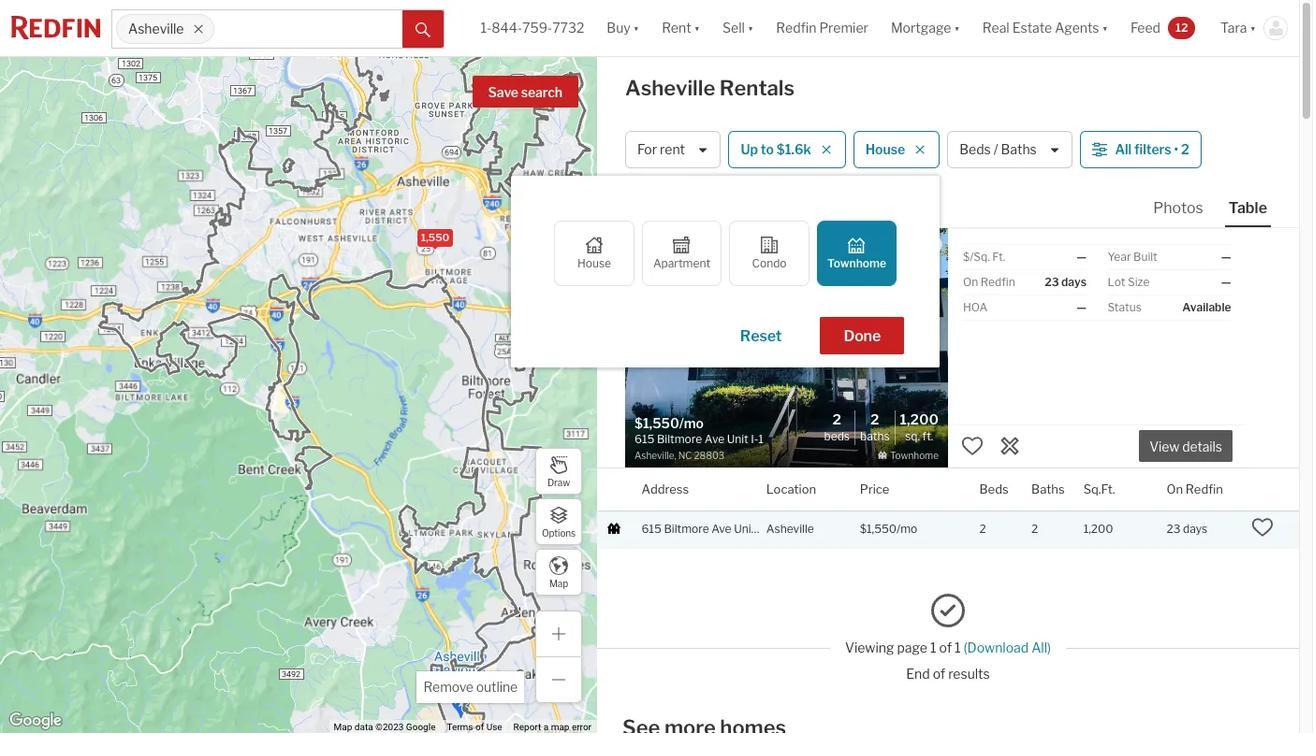 Task type: describe. For each thing, give the bounding box(es) containing it.
$1,550 /mo
[[860, 522, 917, 536]]

remove up to $1.6k image
[[820, 144, 832, 155]]

results
[[948, 666, 990, 682]]

all)
[[1031, 641, 1051, 656]]

1,200 for 1,200
[[1083, 522, 1113, 536]]

map region
[[0, 0, 723, 734]]

sell ▾ button
[[711, 0, 765, 56]]

remove
[[423, 679, 473, 695]]

lot
[[1108, 275, 1125, 289]]

google
[[406, 723, 436, 733]]

beds / baths
[[960, 142, 1037, 158]]

615
[[641, 522, 662, 536]]

for rent
[[637, 142, 685, 158]]

beds button
[[979, 469, 1009, 511]]

real estate agents ▾ link
[[983, 0, 1108, 56]]

615 biltmore ave unit i-1 asheville
[[641, 522, 814, 536]]

— left 'status'
[[1076, 300, 1087, 314]]

townhome
[[827, 256, 886, 270]]

premier
[[819, 20, 868, 36]]

Condo checkbox
[[729, 221, 809, 286]]

mortgage ▾ button
[[880, 0, 971, 56]]

location button
[[766, 469, 816, 511]]

end
[[906, 666, 930, 682]]

submit search image
[[415, 22, 430, 37]]

7732
[[552, 20, 584, 36]]

viewing
[[845, 641, 894, 656]]

baths inside button
[[1001, 142, 1037, 158]]

unit
[[734, 522, 755, 536]]

tara
[[1220, 20, 1247, 36]]

2 inside button
[[1181, 142, 1189, 158]]

map
[[551, 723, 569, 733]]

viewing page 1 of 1 (download all)
[[845, 641, 1051, 656]]

2 baths
[[860, 412, 890, 444]]

buy ▾ button
[[596, 0, 651, 56]]

1-844-759-7732 link
[[480, 20, 584, 36]]

of for use
[[475, 723, 484, 733]]

tara ▾
[[1220, 20, 1256, 36]]

hoa
[[963, 300, 988, 314]]

1 vertical spatial 23
[[1167, 522, 1181, 536]]

©2023
[[375, 723, 404, 733]]

$/sq.
[[963, 250, 990, 264]]

remove outline button
[[417, 672, 524, 704]]

available
[[1182, 300, 1231, 314]]

error
[[572, 723, 591, 733]]

— for size
[[1221, 275, 1231, 289]]

save search
[[488, 84, 562, 100]]

map button
[[535, 549, 582, 596]]

for rent button
[[625, 131, 721, 168]]

baths button
[[1031, 469, 1065, 511]]

5 ▾ from the left
[[1102, 20, 1108, 36]]

data
[[355, 723, 373, 733]]

favorite button checkbox
[[912, 233, 943, 265]]

0 vertical spatial on
[[963, 275, 978, 289]]

remove asheville image
[[193, 23, 204, 35]]

1 horizontal spatial 23 days
[[1167, 522, 1208, 536]]

mortgage ▾ button
[[891, 0, 960, 56]]

view details button
[[1139, 431, 1233, 463]]

favorite this home image
[[961, 435, 984, 457]]

mortgage ▾
[[891, 20, 960, 36]]

sq.ft.
[[1083, 482, 1115, 496]]

a
[[543, 723, 549, 733]]

location
[[766, 482, 816, 496]]

sq.
[[905, 430, 920, 444]]

on inside 'button'
[[1167, 482, 1183, 496]]

i-
[[758, 522, 765, 536]]

all
[[1115, 142, 1132, 158]]

beds for beds button
[[979, 482, 1009, 496]]

real
[[983, 20, 1010, 36]]

redfin premier
[[776, 20, 868, 36]]

report a map error link
[[513, 723, 591, 733]]

1-844-759-7732
[[480, 20, 584, 36]]

sell ▾
[[723, 20, 754, 36]]

▾ for mortgage ▾
[[954, 20, 960, 36]]

1,200 for 1,200 sq. ft.
[[900, 412, 939, 429]]

2 down baths "button"
[[1031, 522, 1038, 536]]

for
[[637, 142, 657, 158]]

— for ft.
[[1076, 250, 1087, 264]]

redfin inside on redfin 'button'
[[1186, 482, 1223, 496]]

2 inside 2 baths
[[870, 412, 879, 429]]

condo
[[752, 256, 787, 270]]

12
[[1175, 20, 1188, 34]]

rent ▾
[[662, 20, 700, 36]]

details
[[1182, 439, 1222, 455]]

draw button
[[535, 448, 582, 495]]

built
[[1133, 250, 1157, 264]]

beds / baths button
[[947, 131, 1073, 168]]

favorite button image
[[912, 233, 943, 265]]

1,550
[[421, 230, 449, 243]]

agents
[[1055, 20, 1099, 36]]

0 horizontal spatial 23
[[1045, 275, 1059, 289]]

house inside option
[[577, 256, 611, 270]]

$1.6k
[[777, 142, 811, 158]]

of for results
[[933, 666, 945, 682]]

house inside button
[[865, 142, 905, 158]]

rent ▾ button
[[662, 0, 700, 56]]

size
[[1128, 275, 1150, 289]]

buy ▾ button
[[607, 0, 639, 56]]

terms of use link
[[447, 723, 502, 733]]

options
[[542, 527, 576, 539]]

table
[[1229, 199, 1267, 217]]

all filters • 2
[[1115, 142, 1189, 158]]

outline
[[476, 679, 518, 695]]

sell ▾ button
[[723, 0, 754, 56]]

1 horizontal spatial days
[[1183, 522, 1208, 536]]

options button
[[535, 499, 582, 546]]

▾ for sell ▾
[[748, 20, 754, 36]]

▾ for tara ▾
[[1250, 20, 1256, 36]]

— for built
[[1221, 250, 1231, 264]]



Task type: locate. For each thing, give the bounding box(es) containing it.
1,200
[[900, 412, 939, 429], [1083, 522, 1113, 536]]

asheville for asheville
[[128, 21, 184, 37]]

remove house image
[[915, 144, 926, 155]]

0 vertical spatial asheville
[[128, 21, 184, 37]]

address button
[[641, 469, 689, 511]]

2 vertical spatial redfin
[[1186, 482, 1223, 496]]

asheville for asheville rentals
[[625, 76, 715, 100]]

estate
[[1012, 20, 1052, 36]]

2 vertical spatial baths
[[1031, 482, 1065, 496]]

redfin left premier
[[776, 20, 816, 36]]

baths left sq.ft.
[[1031, 482, 1065, 496]]

on up hoa on the right of the page
[[963, 275, 978, 289]]

save
[[488, 84, 518, 100]]

lot size
[[1108, 275, 1150, 289]]

0 vertical spatial redfin
[[776, 20, 816, 36]]

reset
[[740, 328, 782, 345]]

$1,550
[[860, 522, 897, 536]]

2 down beds button
[[979, 522, 986, 536]]

beds left 2 baths
[[824, 430, 850, 444]]

0 horizontal spatial 1
[[765, 522, 771, 536]]

—
[[1076, 250, 1087, 264], [1221, 250, 1231, 264], [1221, 275, 1231, 289], [1076, 300, 1087, 314]]

2
[[1181, 142, 1189, 158], [832, 412, 841, 429], [870, 412, 879, 429], [979, 522, 986, 536], [1031, 522, 1038, 536]]

year
[[1108, 250, 1131, 264]]

save search button
[[472, 76, 578, 108]]

0 horizontal spatial on redfin
[[963, 275, 1015, 289]]

1 horizontal spatial ft.
[[992, 250, 1005, 264]]

filters
[[1134, 142, 1171, 158]]

/
[[994, 142, 998, 158]]

1,200 down sq.ft. button
[[1083, 522, 1113, 536]]

1 vertical spatial map
[[334, 723, 352, 733]]

1,200 up sq. at right bottom
[[900, 412, 939, 429]]

beds for beds / baths
[[960, 142, 991, 158]]

house
[[865, 142, 905, 158], [577, 256, 611, 270]]

0 vertical spatial ft.
[[992, 250, 1005, 264]]

beds down the x-out this home icon
[[979, 482, 1009, 496]]

1 horizontal spatial 1
[[930, 641, 936, 656]]

rent
[[660, 142, 685, 158]]

map data ©2023 google
[[334, 723, 436, 733]]

year built
[[1108, 250, 1157, 264]]

23
[[1045, 275, 1059, 289], [1167, 522, 1181, 536]]

1,200 sq. ft.
[[900, 412, 939, 444]]

asheville right i-
[[766, 522, 814, 536]]

ft. inside "1,200 sq. ft."
[[922, 430, 933, 444]]

0 vertical spatial baths
[[1001, 142, 1037, 158]]

of left use
[[475, 723, 484, 733]]

Townhome checkbox
[[817, 221, 897, 286]]

days down on redfin 'button'
[[1183, 522, 1208, 536]]

— down the table "button"
[[1221, 250, 1231, 264]]

on down view
[[1167, 482, 1183, 496]]

6 ▾ from the left
[[1250, 20, 1256, 36]]

▾ right rent
[[694, 20, 700, 36]]

0 vertical spatial map
[[549, 578, 568, 589]]

4 ▾ from the left
[[954, 20, 960, 36]]

1 vertical spatial beds
[[824, 430, 850, 444]]

844-
[[492, 20, 522, 36]]

2 vertical spatial beds
[[979, 482, 1009, 496]]

on redfin button
[[1167, 469, 1223, 511]]

real estate agents ▾ button
[[971, 0, 1119, 56]]

— left year
[[1076, 250, 1087, 264]]

dialog containing reset
[[511, 176, 940, 368]]

2 ▾ from the left
[[694, 20, 700, 36]]

report a map error
[[513, 723, 591, 733]]

photos button
[[1149, 198, 1225, 226]]

0 horizontal spatial map
[[334, 723, 352, 733]]

view details link
[[1139, 429, 1233, 463]]

23 down on redfin 'button'
[[1167, 522, 1181, 536]]

▾ right tara
[[1250, 20, 1256, 36]]

1 vertical spatial on
[[1167, 482, 1183, 496]]

map inside button
[[549, 578, 568, 589]]

0 horizontal spatial days
[[1061, 275, 1087, 289]]

1 horizontal spatial on
[[1167, 482, 1183, 496]]

real estate agents ▾
[[983, 20, 1108, 36]]

on redfin
[[963, 275, 1015, 289], [1167, 482, 1223, 496]]

(download
[[964, 641, 1029, 656]]

1 horizontal spatial asheville
[[625, 76, 715, 100]]

1 vertical spatial of
[[933, 666, 945, 682]]

▾
[[633, 20, 639, 36], [694, 20, 700, 36], [748, 20, 754, 36], [954, 20, 960, 36], [1102, 20, 1108, 36], [1250, 20, 1256, 36]]

▾ for rent ▾
[[694, 20, 700, 36]]

rent ▾ button
[[651, 0, 711, 56]]

(download all) link
[[964, 641, 1051, 656]]

dialog
[[511, 176, 940, 368]]

on redfin down $/sq. ft.
[[963, 275, 1015, 289]]

favorite this home image
[[1252, 516, 1274, 539]]

1 vertical spatial 23 days
[[1167, 522, 1208, 536]]

photo of 615 biltmore ave unit i-1, asheville, nc 28803 image
[[625, 228, 948, 468]]

1 horizontal spatial map
[[549, 578, 568, 589]]

up to $1.6k button
[[728, 131, 846, 168]]

asheville down rent
[[625, 76, 715, 100]]

23 days down on redfin 'button'
[[1167, 522, 1208, 536]]

days left the lot
[[1061, 275, 1087, 289]]

2 left 2 baths
[[832, 412, 841, 429]]

1 horizontal spatial house
[[865, 142, 905, 158]]

1 horizontal spatial 23
[[1167, 522, 1181, 536]]

23 days
[[1045, 275, 1087, 289], [1167, 522, 1208, 536]]

/mo
[[897, 522, 917, 536]]

0 vertical spatial 1,200
[[900, 412, 939, 429]]

rent
[[662, 20, 691, 36]]

$/sq. ft.
[[963, 250, 1005, 264]]

of
[[939, 641, 952, 656], [933, 666, 945, 682], [475, 723, 484, 733]]

▾ right mortgage
[[954, 20, 960, 36]]

23 left the lot
[[1045, 275, 1059, 289]]

2 inside 2 beds
[[832, 412, 841, 429]]

0 horizontal spatial 1,200
[[900, 412, 939, 429]]

search
[[521, 84, 562, 100]]

address
[[641, 482, 689, 496]]

1 vertical spatial ft.
[[922, 430, 933, 444]]

baths left sq. at right bottom
[[860, 430, 890, 444]]

baths
[[1001, 142, 1037, 158], [860, 430, 890, 444], [1031, 482, 1065, 496]]

asheville left remove asheville icon
[[128, 21, 184, 37]]

2 beds
[[824, 412, 850, 444]]

buy ▾
[[607, 20, 639, 36]]

1 horizontal spatial redfin
[[981, 275, 1015, 289]]

done button
[[820, 317, 904, 355]]

of up end of results
[[939, 641, 952, 656]]

page
[[897, 641, 927, 656]]

0 vertical spatial beds
[[960, 142, 991, 158]]

beds inside beds / baths button
[[960, 142, 991, 158]]

heading
[[635, 414, 787, 463]]

▾ right agents
[[1102, 20, 1108, 36]]

0 vertical spatial of
[[939, 641, 952, 656]]

to
[[761, 142, 774, 158]]

1 ▾ from the left
[[633, 20, 639, 36]]

house left apartment
[[577, 256, 611, 270]]

▾ right sell
[[748, 20, 754, 36]]

▾ for buy ▾
[[633, 20, 639, 36]]

1 horizontal spatial on redfin
[[1167, 482, 1223, 496]]

map left data
[[334, 723, 352, 733]]

map for map data ©2023 google
[[334, 723, 352, 733]]

1 vertical spatial asheville
[[625, 76, 715, 100]]

— up available
[[1221, 275, 1231, 289]]

1
[[765, 522, 771, 536], [930, 641, 936, 656], [955, 641, 961, 656]]

None search field
[[215, 10, 402, 48]]

•
[[1174, 142, 1178, 158]]

terms of use
[[447, 723, 502, 733]]

price button
[[860, 469, 889, 511]]

0 vertical spatial on redfin
[[963, 275, 1015, 289]]

0 vertical spatial house
[[865, 142, 905, 158]]

days
[[1061, 275, 1087, 289], [1183, 522, 1208, 536]]

asheville rentals
[[625, 76, 795, 100]]

1 right unit at the right of the page
[[765, 522, 771, 536]]

table button
[[1225, 198, 1271, 227]]

done
[[844, 328, 881, 345]]

house left the remove house icon
[[865, 142, 905, 158]]

2 horizontal spatial asheville
[[766, 522, 814, 536]]

beds left /
[[960, 142, 991, 158]]

map down options
[[549, 578, 568, 589]]

on redfin down "details"
[[1167, 482, 1223, 496]]

1 vertical spatial redfin
[[981, 275, 1015, 289]]

2 right 2 beds
[[870, 412, 879, 429]]

option group containing house
[[554, 221, 897, 286]]

0 vertical spatial days
[[1061, 275, 1087, 289]]

1 up end of results
[[955, 641, 961, 656]]

1 vertical spatial on redfin
[[1167, 482, 1223, 496]]

0 horizontal spatial house
[[577, 256, 611, 270]]

0 vertical spatial 23
[[1045, 275, 1059, 289]]

ft. right sq. at right bottom
[[922, 430, 933, 444]]

redfin inside "redfin premier" button
[[776, 20, 816, 36]]

2 right '•'
[[1181, 142, 1189, 158]]

x-out this home image
[[999, 435, 1021, 457]]

reset button
[[717, 317, 805, 355]]

google image
[[5, 709, 66, 734]]

1 vertical spatial house
[[577, 256, 611, 270]]

2 horizontal spatial redfin
[[1186, 482, 1223, 496]]

3 ▾ from the left
[[748, 20, 754, 36]]

ave
[[711, 522, 731, 536]]

0 horizontal spatial asheville
[[128, 21, 184, 37]]

2 horizontal spatial 1
[[955, 641, 961, 656]]

0 vertical spatial 23 days
[[1045, 275, 1087, 289]]

redfin premier button
[[765, 0, 880, 56]]

House checkbox
[[554, 221, 634, 286]]

1 vertical spatial baths
[[860, 430, 890, 444]]

1 horizontal spatial 1,200
[[1083, 522, 1113, 536]]

mortgage
[[891, 20, 951, 36]]

1 right page
[[930, 641, 936, 656]]

23 days left the lot
[[1045, 275, 1087, 289]]

asheville
[[128, 21, 184, 37], [625, 76, 715, 100], [766, 522, 814, 536]]

terms
[[447, 723, 473, 733]]

▾ right buy
[[633, 20, 639, 36]]

sq.ft. button
[[1083, 469, 1115, 511]]

0 horizontal spatial redfin
[[776, 20, 816, 36]]

1 vertical spatial days
[[1183, 522, 1208, 536]]

Apartment checkbox
[[642, 221, 722, 286]]

option group
[[554, 221, 897, 286]]

0 horizontal spatial 23 days
[[1045, 275, 1087, 289]]

map
[[549, 578, 568, 589], [334, 723, 352, 733]]

ft. right $/sq.
[[992, 250, 1005, 264]]

redfin down $/sq. ft.
[[981, 275, 1015, 289]]

2 vertical spatial asheville
[[766, 522, 814, 536]]

ft.
[[992, 250, 1005, 264], [922, 430, 933, 444]]

feed
[[1131, 20, 1160, 36]]

0 horizontal spatial ft.
[[922, 430, 933, 444]]

option group inside dialog
[[554, 221, 897, 286]]

1-
[[480, 20, 492, 36]]

baths right /
[[1001, 142, 1037, 158]]

map for map
[[549, 578, 568, 589]]

on
[[963, 275, 978, 289], [1167, 482, 1183, 496]]

of right end
[[933, 666, 945, 682]]

redfin down "details"
[[1186, 482, 1223, 496]]

0 horizontal spatial on
[[963, 275, 978, 289]]

2 vertical spatial of
[[475, 723, 484, 733]]

use
[[486, 723, 502, 733]]

1 vertical spatial 1,200
[[1083, 522, 1113, 536]]

draw
[[547, 477, 570, 488]]



Task type: vqa. For each thing, say whether or not it's contained in the screenshot.
See
no



